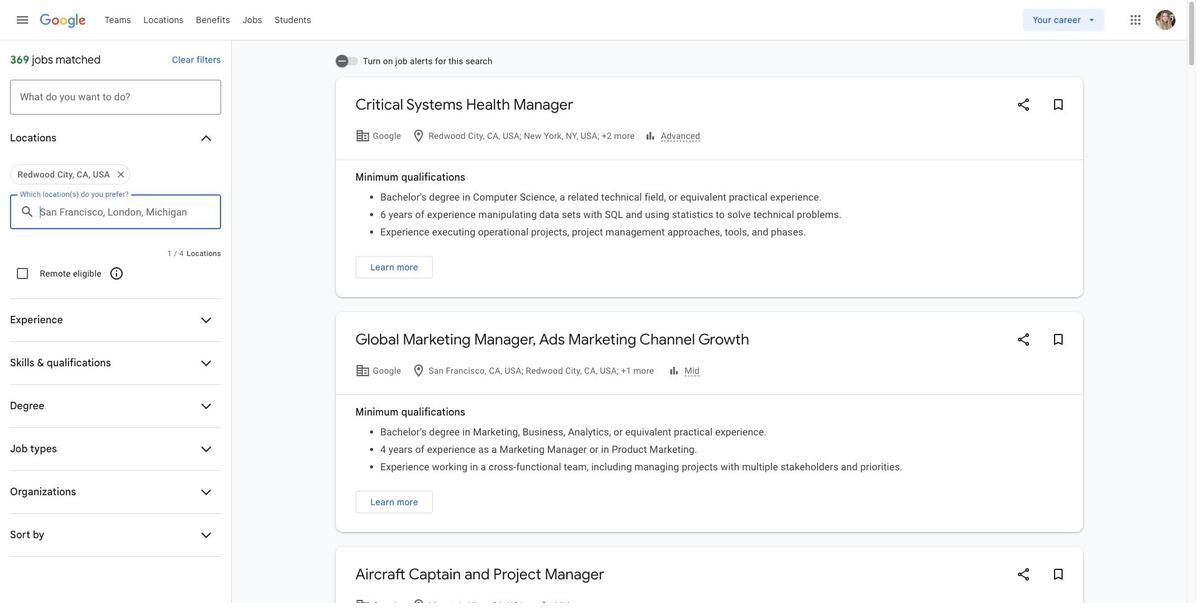 Task type: vqa. For each thing, say whether or not it's contained in the screenshot.
'Which location(s) do you prefer working out of?' text field
yes



Task type: locate. For each thing, give the bounding box(es) containing it.
1 horizontal spatial mid, learn more about experience filters. image
[[664, 356, 705, 386]]

Which location(s) do you prefer working out of? text field
[[40, 194, 211, 229]]

0 vertical spatial mid, learn more about experience filters. image
[[664, 356, 705, 386]]

row
[[10, 160, 130, 189]]

mid, learn more about experience filters. image
[[664, 356, 705, 386], [534, 591, 575, 603]]

0 horizontal spatial mid, learn more about experience filters. image
[[534, 591, 575, 603]]

banner
[[0, 0, 1187, 41]]

learn more about remote eligibility image
[[102, 259, 131, 289]]



Task type: describe. For each thing, give the bounding box(es) containing it.
row inside the job filters element
[[10, 160, 130, 189]]

Software engineering, Design, Sales, etc. text field
[[20, 80, 211, 115]]

1 vertical spatial mid, learn more about experience filters. image
[[534, 591, 575, 603]]

advanced, learn more about experience filters. image
[[644, 121, 701, 151]]

job filters element
[[5, 117, 221, 557]]

main menu image
[[15, 12, 30, 27]]



